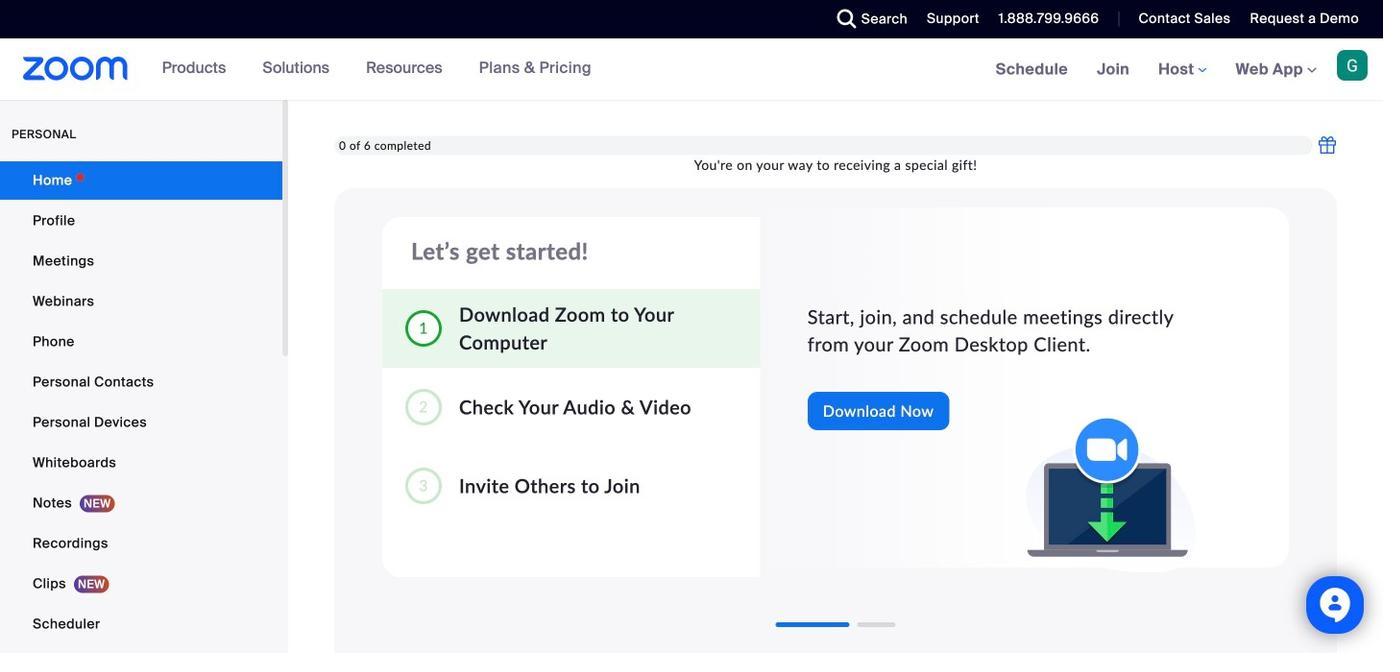 Task type: locate. For each thing, give the bounding box(es) containing it.
meetings navigation
[[981, 38, 1383, 101]]

banner
[[0, 38, 1383, 101]]

profile picture image
[[1337, 50, 1368, 81]]

zoom logo image
[[23, 57, 128, 81]]

product information navigation
[[148, 38, 606, 100]]



Task type: vqa. For each thing, say whether or not it's contained in the screenshot.
meetings navigation
yes



Task type: describe. For each thing, give the bounding box(es) containing it.
personal menu menu
[[0, 161, 282, 653]]



